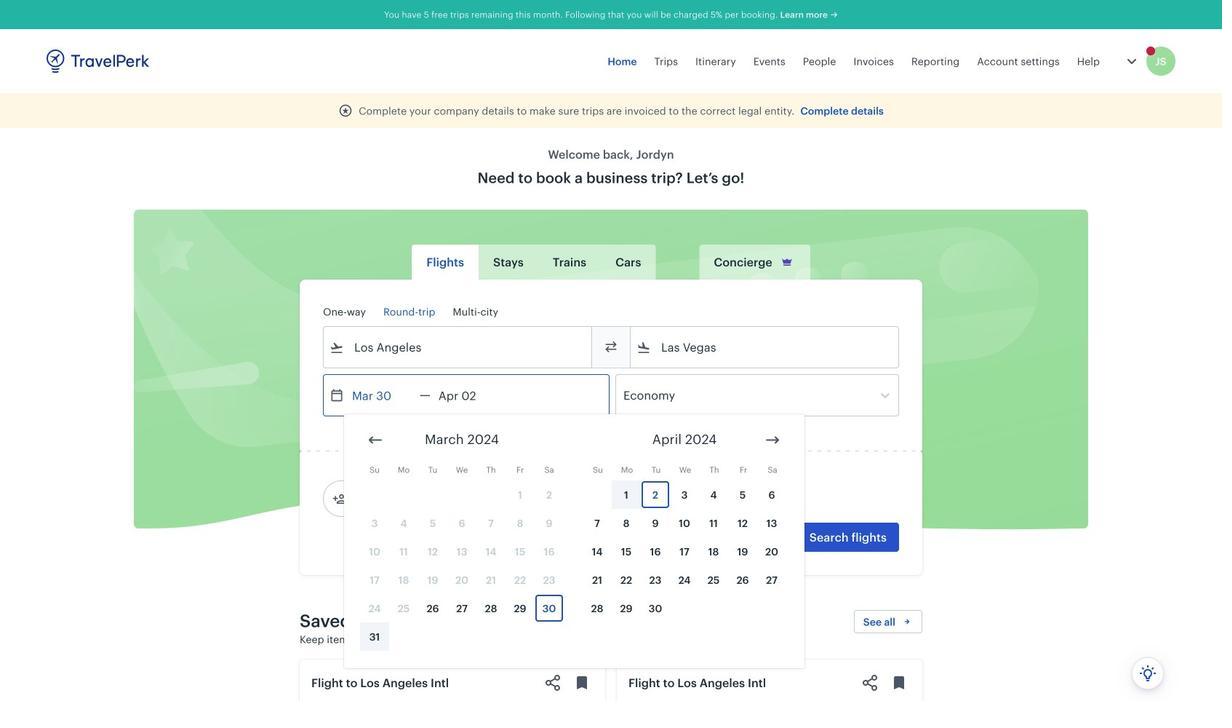 Task type: describe. For each thing, give the bounding box(es) containing it.
To search field
[[652, 336, 880, 359]]



Task type: locate. For each thing, give the bounding box(es) containing it.
From search field
[[344, 336, 573, 359]]

Depart text field
[[344, 375, 420, 416]]

move backward to switch to the previous month. image
[[367, 431, 384, 449]]

move forward to switch to the next month. image
[[764, 431, 782, 449]]

calendar application
[[344, 414, 1223, 668]]

Add first traveler search field
[[347, 487, 499, 510]]

Return text field
[[431, 375, 507, 416]]



